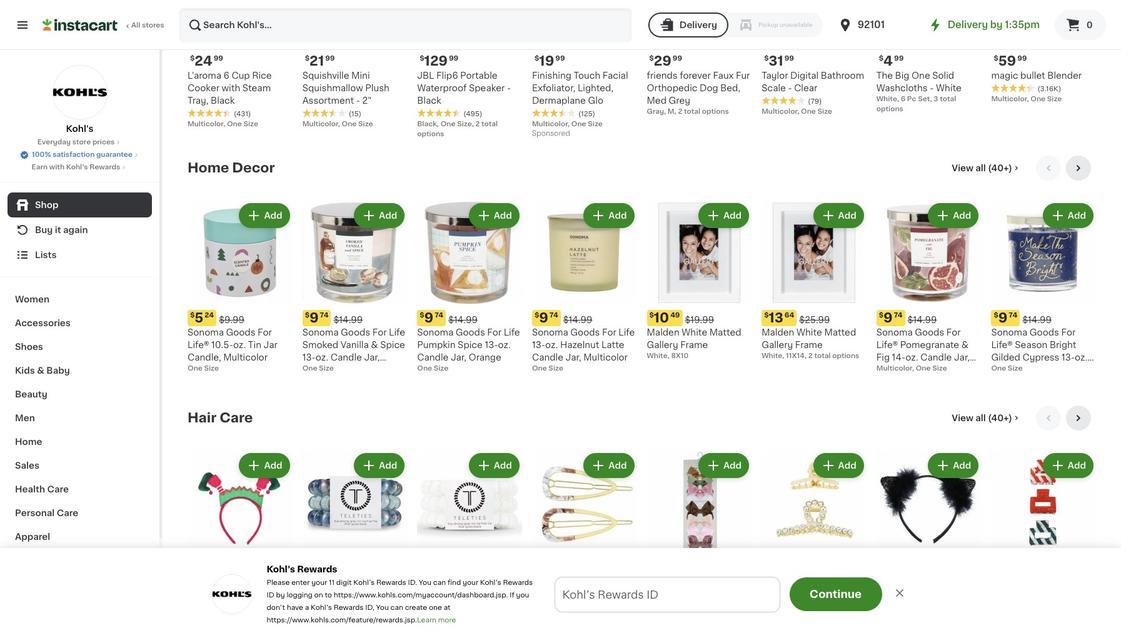 Task type: describe. For each thing, give the bounding box(es) containing it.
$ inside $ 10 49
[[650, 312, 654, 319]]

$ inside $ 4 99
[[879, 55, 884, 62]]

gold,
[[762, 616, 781, 623]]

$ 24 99
[[190, 54, 223, 67]]

29
[[654, 54, 672, 67]]

season
[[1015, 341, 1048, 350]]

& inside sonoma goods for life 2pk gold & brown tone hair clip set, women's, size: one size
[[574, 591, 581, 600]]

matted for 10
[[710, 329, 742, 337]]

multicolor, one size for 19
[[532, 120, 603, 127]]

https://www.kohls.com/feature/rewards.jsp.
[[267, 617, 417, 624]]

100% satisfaction guarantee button
[[19, 148, 140, 160]]

health care
[[15, 485, 69, 494]]

$9.99 element
[[417, 561, 522, 577]]

spice inside sonoma goods for life pumpkin spice 13-oz. candle jar, orange one size
[[458, 341, 483, 350]]

(40+) for home decor
[[988, 164, 1013, 172]]

headband, inside celebrate together™ elf feet headband, red red, one size
[[223, 591, 271, 600]]

everyday
[[37, 139, 71, 146]]

white inside malden white matted gallery frame white, 11x14, 2 total options
[[797, 329, 822, 337]]

64
[[785, 312, 795, 319]]

decor
[[232, 161, 275, 174]]

elf
[[188, 591, 199, 600]]

have
[[287, 605, 303, 612]]

all for home decor
[[976, 164, 986, 172]]

$ inside the $ 5 24
[[190, 312, 195, 319]]

size down (3.16k)
[[1048, 95, 1062, 102]]

candle inside $ 9 74 $14.99 sonoma goods for life® season bright gilded cypress 13-oz. candle jar, multicolor
[[992, 366, 1023, 375]]

rewards up https://www.kohls.com/feature/rewards.jsp. at the bottom left
[[334, 605, 364, 612]]

sonoma inside $ 9 74 $14.99 sonoma goods for life® season bright gilded cypress 13-oz. candle jar, multicolor
[[992, 329, 1028, 337]]

$13.64 original price: $25.99 element
[[762, 310, 867, 327]]

one inside celebrate together™ elf feet headband, red red, one size
[[205, 603, 220, 610]]

$ up fig
[[879, 312, 884, 319]]

oz. inside sonoma goods for life 13-oz. hazelnut latte candle jar, multicolor one size
[[545, 341, 558, 350]]

personal
[[15, 509, 55, 518]]

buy
[[35, 226, 53, 235]]

sonoma goods for life 2pk gold & brown tone hair clip set, women's, size: one size
[[532, 579, 635, 625]]

taylor digital bathroom scale - clear
[[762, 71, 864, 92]]

one inside 'black, one size, 2 total options'
[[441, 120, 456, 127]]

size down pomegranate on the right bottom
[[933, 365, 947, 372]]

100%
[[32, 151, 51, 158]]

pack
[[356, 579, 377, 587]]

delivery by 1:35pm link
[[928, 18, 1040, 33]]

74 for sonoma goods for life pumpkin spice 13-oz. candle jar, orange
[[435, 312, 444, 319]]

home for home
[[15, 438, 42, 447]]

tray,
[[188, 96, 209, 105]]

•
[[639, 606, 643, 616]]

$9.74 original price: $14.99 element for sonoma goods for life® season bright gilded cypress 13-oz. candle jar, multicolor
[[992, 310, 1096, 327]]

multicolor, for 31
[[762, 108, 800, 115]]

$ 59 99
[[994, 54, 1027, 67]]

$ up smoked
[[305, 312, 310, 319]]

multicolor inside sonoma goods for life® 10.5-oz. tin jar candle, multicolor one size
[[223, 354, 268, 362]]

touch
[[574, 71, 601, 80]]

forever
[[680, 71, 711, 80]]

$ inside '$ 9 99'
[[305, 562, 310, 569]]

$ 9 74 for sonoma goods for life 13-oz. hazelnut latte candle jar, multicolor
[[535, 312, 558, 325]]

99 for 21
[[325, 55, 335, 62]]

sponsored badge image
[[532, 130, 570, 137]]

l'aroma 6 cup rice cooker with steam tray, black
[[188, 71, 272, 105]]

Kohl's Rewards ID text field
[[555, 578, 780, 612]]

headband, inside girls' elli by capelli halloween glitter cat ears headband, oxford
[[898, 604, 946, 613]]

$ inside $ 19 99
[[535, 55, 539, 62]]

women link
[[8, 288, 152, 311]]

candle inside sonoma goods for life® pomegranate & fig 14-oz. candle jar, multicolor
[[921, 354, 952, 362]]

multicolor inside sonoma goods for life 13-oz. hazelnut latte candle jar, multicolor one size
[[584, 354, 628, 362]]

candle inside sonoma goods for life pumpkin spice 13-oz. candle jar, orange one size
[[417, 354, 449, 362]]

99 for 59
[[1018, 55, 1027, 62]]

(79)
[[808, 98, 822, 105]]

multicolor, down 14-
[[877, 365, 914, 372]]

for for sonoma goods for life® 10.5-oz. tin jar candle, multicolor one size
[[258, 329, 272, 337]]

$4.80 original price: $16.00 element
[[188, 561, 292, 577]]

pc
[[907, 95, 917, 102]]

oz. inside $ 9 74 $14.99 sonoma goods for life® season bright gilded cypress 13-oz. candle jar, multicolor
[[1075, 354, 1088, 362]]

size down more
[[799, 616, 814, 623]]

jar, inside sonoma goods for life® pomegranate & fig 14-oz. candle jar, multicolor
[[954, 354, 970, 362]]

kids
[[15, 367, 35, 375]]

to inside get free delivery on next 3 orders • add $10.00 to qualify.
[[708, 606, 719, 616]]

steam
[[243, 84, 271, 92]]

size, inside 'black, one size, 2 total options'
[[457, 120, 474, 127]]

dog
[[700, 84, 718, 92]]

bow
[[687, 591, 706, 600]]

$ 5 24
[[190, 312, 214, 325]]

delivery button
[[648, 13, 729, 38]]

99 for 129
[[449, 55, 459, 62]]

frame for 13
[[796, 341, 823, 350]]

one inside the big one solid washcloths - white white, 6 pc set, 3 total options
[[912, 71, 931, 80]]

girl
[[672, 579, 687, 587]]

kohl's down satisfaction
[[66, 164, 88, 171]]

earn
[[32, 164, 48, 171]]

$ up pumpkin
[[420, 312, 424, 319]]

health care link
[[8, 478, 152, 502]]

women's, inside teleties 3-pack large hair ties, women's, size: one size, multicolor
[[345, 591, 388, 600]]

personal care link
[[8, 502, 152, 525]]

$ inside $ 21 99
[[305, 55, 310, 62]]

11
[[329, 580, 335, 587]]

9 for sonoma goods for life smoked vanilla & spice 13-oz. candle jar, brown
[[310, 312, 319, 325]]

brown inside sonoma goods for life 2pk gold & brown tone hair clip set, women's, size: one size
[[583, 591, 611, 600]]

black,
[[417, 120, 439, 127]]

6 inside the big one solid washcloths - white white, 6 pc set, 3 total options
[[901, 95, 906, 102]]

product group containing 5
[[188, 201, 292, 374]]

baby inside 'link'
[[46, 367, 70, 375]]

9 inside $ 9 74 $14.99 sonoma goods for life® season bright gilded cypress 13-oz. candle jar, multicolor
[[999, 312, 1008, 325]]

by inside "link"
[[991, 20, 1003, 29]]

digital
[[791, 71, 819, 80]]

multicolor, one size for 59
[[992, 95, 1062, 102]]

size down (431)
[[244, 120, 258, 127]]

multicolor, one size down ties,
[[303, 616, 373, 623]]

at
[[444, 605, 451, 612]]

gold inside sonoma goods for life 2pk gold & brown tone hair clip set, women's, size: one size
[[551, 591, 572, 600]]

14-
[[892, 354, 906, 362]]

sonoma goods for life® pomegranate & fig 14-oz. candle jar, multicolor
[[877, 329, 970, 375]]

size inside sonoma goods for life 2pk gold & brown tone hair clip set, women's, size: one size
[[576, 616, 594, 625]]

$9.99
[[219, 316, 244, 325]]

2 inside "friends forever faux fur orthopedic dog bed, med grey gray, m, 2 total options"
[[678, 108, 683, 115]]

view all (40+) button for home decor
[[947, 156, 1026, 181]]

treatment tracker modal dialog
[[163, 589, 1122, 634]]

3-
[[346, 579, 356, 587]]

service type group
[[648, 13, 823, 38]]

2 your from the left
[[463, 580, 479, 587]]

Search field
[[180, 9, 631, 41]]

set, inside baby girl capelli 8-pc. hair clip bow set, natural
[[708, 591, 725, 600]]

13- inside sonoma goods for life smoked vanilla & spice 13-oz. candle jar, brown
[[303, 354, 316, 362]]

lists
[[35, 251, 57, 260]]

rewards left id.
[[376, 580, 406, 587]]

goods for sonoma goods for life 2pk gold & brown tone hair clip set, women's, size: one size
[[571, 579, 600, 587]]

size inside sonoma goods for life pumpkin spice 13-oz. candle jar, orange one size
[[434, 365, 449, 372]]

multicolor, down a
[[303, 616, 340, 623]]

one inside sonoma goods for life 2pk gold & brown tone hair clip set, women's, size: one size
[[555, 616, 574, 625]]

teleties - coconut white white, one size, 3 total options
[[417, 579, 499, 620]]

1 vertical spatial you
[[376, 605, 389, 612]]

74 inside $ 9 74 $14.99 sonoma goods for life® season bright gilded cypress 13-oz. candle jar, multicolor
[[1009, 312, 1018, 319]]

multicolor inside sonoma goods for life® pomegranate & fig 14-oz. candle jar, multicolor
[[877, 366, 921, 375]]

bathroom
[[821, 71, 864, 80]]

you
[[516, 592, 529, 599]]

capelli inside baby girl capelli 8-pc. hair clip bow set, natural
[[690, 579, 720, 587]]

hair down candle,
[[188, 411, 217, 424]]

size, inside teleties 3-pack large hair ties, women's, size: one size, multicolor
[[346, 604, 366, 613]]

multicolor inside $ 9 74 $14.99 sonoma goods for life® season bright gilded cypress 13-oz. candle jar, multicolor
[[1043, 366, 1087, 375]]

multicolor, for 21
[[303, 120, 340, 127]]

please enter your 11 digit kohl's rewards id. you can find your kohl's rewards id by logging on to https://www.kohls.com/myaccount/dashboard.jsp. if you don't have a kohl's rewards id, you can create one at https://www.kohls.com/feature/rewards.jsp.
[[267, 580, 533, 624]]

learn
[[417, 617, 437, 624]]

gold inside unbranded 2-piece rhinestone hair claw clip set, women's, size: one size, gold
[[805, 616, 827, 625]]

kids & baby
[[15, 367, 70, 375]]

kohl's right a
[[311, 605, 332, 612]]

malden for 13
[[762, 329, 795, 337]]

clip inside sonoma goods for life 2pk gold & brown tone hair clip set, women's, size: one size
[[552, 604, 570, 613]]

kohl's right digit
[[354, 580, 375, 587]]

for for sonoma goods for life pumpkin spice 13-oz. candle jar, orange one size
[[487, 329, 502, 337]]

3 inside teleties - coconut white white, one size, 3 total options
[[477, 603, 481, 610]]

9 for sonoma goods for life® pomegranate & fig 14-oz. candle jar, multicolor
[[884, 312, 893, 325]]

for for sonoma goods for life® pomegranate & fig 14-oz. candle jar, multicolor
[[947, 329, 961, 337]]

$19.99
[[685, 316, 714, 325]]

oz. inside sonoma goods for life® 10.5-oz. tin jar candle, multicolor one size
[[233, 341, 246, 350]]

men
[[15, 414, 35, 423]]

continue
[[810, 590, 862, 600]]

add inside get free delivery on next 3 orders • add $10.00 to qualify.
[[645, 606, 667, 616]]

oz. inside sonoma goods for life smoked vanilla & spice 13-oz. candle jar, brown
[[316, 354, 328, 362]]

5
[[195, 312, 203, 325]]

$ 10 49
[[650, 312, 680, 325]]

candle,
[[188, 354, 221, 362]]

2pk
[[532, 591, 548, 600]]

orange
[[469, 354, 501, 362]]

one inside sonoma goods for life pumpkin spice 13-oz. candle jar, orange one size
[[417, 365, 432, 372]]

goods for sonoma goods for life pumpkin spice 13-oz. candle jar, orange one size
[[456, 329, 485, 337]]

size down (15)
[[358, 120, 373, 127]]

goods inside $ 9 74 $14.99 sonoma goods for life® season bright gilded cypress 13-oz. candle jar, multicolor
[[1030, 329, 1060, 337]]

size, inside unbranded 2-piece rhinestone hair claw clip set, women's, size: one size, gold
[[783, 616, 803, 625]]

for for sonoma goods for life smoked vanilla & spice 13-oz. candle jar, brown
[[373, 329, 387, 337]]

(495)
[[464, 110, 482, 117]]

size down gilded
[[1008, 365, 1023, 372]]

0 vertical spatial you
[[419, 580, 432, 587]]

99 for 31
[[785, 55, 794, 62]]

view for hair care
[[952, 414, 974, 423]]

rewards up teleties at left bottom
[[297, 565, 337, 574]]

$14.99 for sonoma goods for life® pomegranate & fig 14-oz. candle jar, multicolor
[[908, 316, 937, 325]]

13
[[769, 312, 784, 325]]

women
[[15, 295, 49, 304]]

again
[[63, 226, 88, 235]]

multicolor, one size for 21
[[303, 120, 373, 127]]

9 for sonoma goods for life 13-oz. hazelnut latte candle jar, multicolor
[[539, 312, 548, 325]]

life® for 10.5-
[[188, 341, 209, 350]]

options inside "friends forever faux fur orthopedic dog bed, med grey gray, m, 2 total options"
[[702, 108, 729, 115]]

waterproof
[[417, 84, 467, 92]]

blender
[[1048, 71, 1082, 80]]

size: inside unbranded 2-piece rhinestone hair claw clip set, women's, size: one size, gold
[[846, 604, 866, 613]]

one size for sonoma goods for life smoked vanilla & spice 13-oz. candle jar, brown
[[303, 365, 334, 372]]

spice inside sonoma goods for life smoked vanilla & spice 13-oz. candle jar, brown
[[380, 341, 405, 350]]

21
[[310, 54, 324, 67]]

size down id,
[[358, 616, 373, 623]]

$ 21 99
[[305, 54, 335, 67]]

one inside unbranded 2-piece rhinestone hair claw clip set, women's, size: one size, gold
[[762, 616, 781, 625]]

3 inside the big one solid washcloths - white white, 6 pc set, 3 total options
[[934, 95, 939, 102]]

learn more link
[[417, 617, 456, 624]]

1:35pm
[[1005, 20, 1040, 29]]

life for sonoma goods for life 13-oz. hazelnut latte candle jar, multicolor one size
[[619, 329, 635, 337]]

enter
[[292, 580, 310, 587]]

cooker
[[188, 84, 220, 92]]

pomegranate
[[901, 341, 960, 350]]

1 horizontal spatial kohl's logo image
[[212, 575, 252, 615]]

1 your from the left
[[312, 580, 327, 587]]

92101 button
[[838, 8, 913, 43]]

plush
[[365, 84, 390, 92]]

$ inside $ 29 99
[[650, 55, 654, 62]]

brown inside sonoma goods for life smoked vanilla & spice 13-oz. candle jar, brown
[[303, 366, 330, 375]]

product group containing 10
[[647, 201, 752, 362]]

$14.99 for sonoma goods for life 13-oz. hazelnut latte candle jar, multicolor
[[563, 316, 593, 325]]

rice
[[252, 71, 272, 80]]

9 for sonoma goods for life pumpkin spice 13-oz. candle jar, orange
[[424, 312, 434, 325]]

capelli inside girls' elli by capelli halloween glitter cat ears headband, oxford
[[930, 579, 960, 587]]

speaker
[[469, 84, 505, 92]]

solid
[[933, 71, 955, 80]]

care for hair care
[[220, 411, 253, 424]]

rewards up you
[[503, 580, 533, 587]]

size inside celebrate together™ elf feet headband, red red, one size
[[222, 603, 237, 610]]

hair inside sonoma goods for life 2pk gold & brown tone hair clip set, women's, size: one size
[[532, 604, 550, 613]]

all
[[131, 22, 140, 29]]

$ up sonoma goods for life 13-oz. hazelnut latte candle jar, multicolor one size
[[535, 312, 539, 319]]

buy it again
[[35, 226, 88, 235]]

9 up teleties at left bottom
[[310, 562, 319, 575]]

rewards down guarantee
[[90, 164, 120, 171]]

one inside sonoma goods for life® 10.5-oz. tin jar candle, multicolor one size
[[188, 365, 203, 372]]

candle inside sonoma goods for life 13-oz. hazelnut latte candle jar, multicolor one size
[[532, 354, 564, 362]]

size down smoked
[[319, 365, 334, 372]]

0
[[1087, 21, 1093, 29]]

options inside malden white matted gallery frame white, 11x14, 2 total options
[[833, 353, 860, 360]]

sonoma for sonoma goods for life® pomegranate & fig 14-oz. candle jar, multicolor
[[877, 329, 913, 337]]

3 inside get free delivery on next 3 orders • add $10.00 to qualify.
[[590, 606, 597, 616]]

gilded
[[992, 354, 1021, 362]]

shoes
[[15, 343, 43, 352]]

92101
[[858, 20, 885, 29]]

$ 9 74 for sonoma goods for life smoked vanilla & spice 13-oz. candle jar, brown
[[305, 312, 329, 325]]

size: inside sonoma goods for life 2pk gold & brown tone hair clip set, women's, size: one size
[[532, 616, 553, 625]]

$ 19 99
[[535, 54, 565, 67]]

size down (79)
[[818, 108, 833, 115]]

kohl's up please at the left of page
[[267, 565, 295, 574]]



Task type: vqa. For each thing, say whether or not it's contained in the screenshot.


Task type: locate. For each thing, give the bounding box(es) containing it.
$5.24 original price: $9.99 element
[[188, 310, 292, 327]]

qualify.
[[722, 606, 761, 616]]

women's, inside unbranded 2-piece rhinestone hair claw clip set, women's, size: one size, gold
[[801, 604, 844, 613]]

total right 11x14,
[[815, 353, 831, 360]]

care for health care
[[47, 485, 69, 494]]

accessories
[[15, 319, 71, 328]]

1 vertical spatial (40+)
[[988, 414, 1013, 423]]

3 $ 9 74 from the left
[[535, 312, 558, 325]]

taylor
[[762, 71, 788, 80]]

1 vertical spatial can
[[391, 605, 403, 612]]

gallery
[[647, 341, 678, 350], [762, 341, 793, 350]]

1 horizontal spatial malden
[[762, 329, 795, 337]]

1 horizontal spatial frame
[[796, 341, 823, 350]]

sonoma for sonoma goods for life pumpkin spice 13-oz. candle jar, orange one size
[[417, 329, 454, 337]]

product group containing 13
[[762, 201, 867, 362]]

life for sonoma goods for life pumpkin spice 13-oz. candle jar, orange one size
[[504, 329, 520, 337]]

apparel
[[15, 533, 50, 542]]

buy it again link
[[8, 218, 152, 243]]

1 vertical spatial view
[[952, 414, 974, 423]]

lighted,
[[578, 84, 614, 92]]

99 up teleties at left bottom
[[320, 562, 330, 569]]

$9.74 original price: $14.99 element for sonoma goods for life pumpkin spice 13-oz. candle jar, orange
[[417, 310, 522, 327]]

candle down vanilla
[[331, 354, 362, 362]]

life for sonoma goods for life 2pk gold & brown tone hair clip set, women's, size: one size
[[619, 579, 635, 587]]

oz. down pomegranate on the right bottom
[[906, 354, 919, 362]]

99 for 4
[[894, 55, 904, 62]]

clip for unbranded
[[762, 604, 779, 613]]

home inside item carousel region
[[188, 161, 229, 174]]

99 for 19
[[556, 55, 565, 62]]

$9.74 original price: $14.99 element for sonoma goods for life 13-oz. hazelnut latte candle jar, multicolor
[[532, 310, 637, 327]]

$ inside $ 24 99
[[190, 55, 195, 62]]

to down the 11
[[325, 592, 332, 599]]

gallery inside malden white matted gallery frame white, 11x14, 2 total options
[[762, 341, 793, 350]]

pc.
[[732, 579, 746, 587]]

oz. inside sonoma goods for life pumpkin spice 13-oz. candle jar, orange one size
[[498, 341, 511, 350]]

2 item carousel region from the top
[[188, 406, 1096, 634]]

5 74 from the left
[[1009, 312, 1018, 319]]

& right vanilla
[[371, 341, 378, 350]]

brown down smoked
[[303, 366, 330, 375]]

product group
[[532, 0, 637, 141], [188, 201, 292, 374], [303, 201, 407, 375], [417, 201, 522, 374], [532, 201, 637, 374], [647, 201, 752, 362], [762, 201, 867, 362], [877, 201, 982, 375], [992, 201, 1096, 375], [188, 451, 292, 612], [303, 451, 407, 625], [417, 451, 522, 622], [532, 451, 637, 625], [647, 451, 752, 624], [762, 451, 867, 625], [877, 451, 982, 624], [992, 451, 1096, 624]]

size
[[1048, 95, 1062, 102], [818, 108, 833, 115], [244, 120, 258, 127], [358, 120, 373, 127], [588, 120, 603, 127], [204, 365, 219, 372], [319, 365, 334, 372], [434, 365, 449, 372], [549, 365, 564, 372], [933, 365, 947, 372], [1008, 365, 1023, 372], [222, 603, 237, 610], [358, 616, 373, 623], [799, 616, 814, 623], [576, 616, 594, 625]]

1 $ 9 74 from the left
[[305, 312, 329, 325]]

2 vertical spatial 2
[[809, 353, 813, 360]]

4 $ 9 74 from the left
[[879, 312, 903, 325]]

jar, inside sonoma goods for life pumpkin spice 13-oz. candle jar, orange one size
[[451, 354, 467, 362]]

for inside $ 9 74 $14.99 sonoma goods for life® season bright gilded cypress 13-oz. candle jar, multicolor
[[1062, 329, 1076, 337]]

1 horizontal spatial brown
[[583, 591, 611, 600]]

lists link
[[8, 243, 152, 268]]

home inside home link
[[15, 438, 42, 447]]

1 horizontal spatial your
[[463, 580, 479, 587]]

2 down (495)
[[476, 120, 480, 127]]

1 horizontal spatial with
[[222, 84, 240, 92]]

0 horizontal spatial gold
[[551, 591, 572, 600]]

accessories link
[[8, 311, 152, 335]]

2 black from the left
[[417, 96, 441, 105]]

0 vertical spatial baby
[[46, 367, 70, 375]]

(3.16k)
[[1038, 85, 1062, 92]]

hazelnut
[[560, 341, 599, 350]]

$10.00
[[670, 606, 706, 616]]

6
[[224, 71, 230, 80], [901, 95, 906, 102]]

your
[[312, 580, 327, 587], [463, 580, 479, 587]]

clip
[[667, 591, 685, 600], [552, 604, 570, 613], [762, 604, 779, 613]]

sonoma up the 2pk
[[532, 579, 568, 587]]

0 vertical spatial brown
[[303, 366, 330, 375]]

0 horizontal spatial home
[[15, 438, 42, 447]]

women's, down pack at the left bottom
[[345, 591, 388, 600]]

multicolor, one size inside product group
[[532, 120, 603, 127]]

matted for 13
[[825, 329, 856, 337]]

- for jbl flip6 portable waterproof speaker - black
[[507, 84, 511, 92]]

size, inside teleties - coconut white white, one size, 3 total options
[[458, 603, 475, 610]]

99 right 129
[[449, 55, 459, 62]]

&
[[371, 341, 378, 350], [962, 341, 969, 350], [37, 367, 44, 375], [574, 591, 581, 600]]

to
[[325, 592, 332, 599], [708, 606, 719, 616]]

0 horizontal spatial with
[[49, 164, 64, 171]]

multicolor, one size down 14-
[[877, 365, 947, 372]]

a
[[305, 605, 309, 612]]

99 right 31
[[785, 55, 794, 62]]

1 view from the top
[[952, 164, 974, 172]]

1 horizontal spatial women's,
[[591, 604, 634, 613]]

& inside sonoma goods for life® pomegranate & fig 14-oz. candle jar, multicolor
[[962, 341, 969, 350]]

matted down $19.99
[[710, 329, 742, 337]]

black inside l'aroma 6 cup rice cooker with steam tray, black
[[211, 96, 235, 105]]

frame for 10
[[681, 341, 708, 350]]

19
[[539, 54, 554, 67]]

headband, down glitter
[[898, 604, 946, 613]]

1 view all (40+) button from the top
[[947, 156, 1026, 181]]

goods inside sonoma goods for life 2pk gold & brown tone hair clip set, women's, size: one size
[[571, 579, 600, 587]]

multicolor, one size down bullet
[[992, 95, 1062, 102]]

for for sonoma goods for life 2pk gold & brown tone hair clip set, women's, size: one size
[[602, 579, 617, 587]]

clip up gold,
[[762, 604, 779, 613]]

options down black,
[[417, 130, 444, 137]]

2 spice from the left
[[458, 341, 483, 350]]

sonoma inside sonoma goods for life® 10.5-oz. tin jar candle, multicolor one size
[[188, 329, 224, 337]]

goods for sonoma goods for life smoked vanilla & spice 13-oz. candle jar, brown
[[341, 329, 370, 337]]

1 vertical spatial view all (40+)
[[952, 414, 1013, 423]]

1 vertical spatial brown
[[583, 591, 611, 600]]

sonoma up season
[[992, 329, 1028, 337]]

& inside 'link'
[[37, 367, 44, 375]]

goods for sonoma goods for life 13-oz. hazelnut latte candle jar, multicolor one size
[[571, 329, 600, 337]]

129
[[424, 54, 448, 67]]

oz. down bright
[[1075, 354, 1088, 362]]

next
[[562, 606, 588, 616]]

cup
[[232, 71, 250, 80]]

99 inside $ 21 99
[[325, 55, 335, 62]]

girls'
[[877, 579, 899, 587]]

99 right 4 at the right
[[894, 55, 904, 62]]

1 vertical spatial gold
[[805, 616, 827, 625]]

$ 13 64
[[764, 312, 795, 325]]

gray,
[[647, 108, 666, 115]]

1 vertical spatial kohl's logo image
[[212, 575, 252, 615]]

options inside 'black, one size, 2 total options'
[[417, 130, 444, 137]]

1 vertical spatial on
[[546, 606, 560, 616]]

sonoma
[[188, 329, 224, 337], [303, 329, 339, 337], [417, 329, 454, 337], [532, 329, 568, 337], [877, 329, 913, 337], [992, 329, 1028, 337], [532, 579, 568, 587]]

0 horizontal spatial on
[[314, 592, 323, 599]]

0 vertical spatial home
[[188, 161, 229, 174]]

13- inside sonoma goods for life 13-oz. hazelnut latte candle jar, multicolor one size
[[532, 341, 545, 350]]

women's, inside sonoma goods for life 2pk gold & brown tone hair clip set, women's, size: one size
[[591, 604, 634, 613]]

item carousel region
[[188, 156, 1096, 396], [188, 406, 1096, 634]]

(40+)
[[988, 164, 1013, 172], [988, 414, 1013, 423]]

kohl's down the $9.99 element
[[480, 580, 501, 587]]

life® up gilded
[[992, 341, 1013, 350]]

gold up next
[[551, 591, 572, 600]]

1 $9.74 original price: $14.99 element from the left
[[303, 310, 407, 327]]

claw
[[835, 591, 856, 600]]

size, right "at" on the bottom left of the page
[[458, 603, 475, 610]]

3 life® from the left
[[992, 341, 1013, 350]]

0 horizontal spatial can
[[391, 605, 403, 612]]

0 horizontal spatial delivery
[[680, 21, 717, 29]]

by inside please enter your 11 digit kohl's rewards id. you can find your kohl's rewards id by logging on to https://www.kohls.com/myaccount/dashboard.jsp. if you don't have a kohl's rewards id, you can create one at https://www.kohls.com/feature/rewards.jsp.
[[276, 592, 285, 599]]

0 horizontal spatial size:
[[303, 604, 323, 613]]

jar, inside sonoma goods for life smoked vanilla & spice 13-oz. candle jar, brown
[[364, 354, 380, 362]]

fur
[[736, 71, 750, 80]]

life® inside sonoma goods for life® 10.5-oz. tin jar candle, multicolor one size
[[188, 341, 209, 350]]

1 horizontal spatial matted
[[825, 329, 856, 337]]

one inside sonoma goods for life 13-oz. hazelnut latte candle jar, multicolor one size
[[532, 365, 547, 372]]

13- down bright
[[1062, 354, 1075, 362]]

continue button
[[790, 578, 882, 611]]

all
[[976, 164, 986, 172], [976, 414, 986, 423]]

0 horizontal spatial brown
[[303, 366, 330, 375]]

$10.49 original price: $19.99 element
[[647, 310, 752, 327]]

3 $14.99 from the left
[[563, 316, 593, 325]]

2 view from the top
[[952, 414, 974, 423]]

glo
[[588, 96, 604, 105]]

1 capelli from the left
[[690, 579, 720, 587]]

- right speaker
[[507, 84, 511, 92]]

$9.74 original price: $14.99 element
[[303, 310, 407, 327], [417, 310, 522, 327], [532, 310, 637, 327], [877, 310, 982, 327], [992, 310, 1096, 327]]

1 horizontal spatial 3
[[590, 606, 597, 616]]

1 vertical spatial baby
[[647, 579, 670, 587]]

$14.99 up vanilla
[[334, 316, 363, 325]]

1 horizontal spatial delivery
[[948, 20, 988, 29]]

malden white matted gallery frame white, 8x10
[[647, 329, 742, 360]]

multicolor down bright
[[1043, 366, 1087, 375]]

grey
[[669, 96, 691, 105]]

$9.74 original price: $14.99 element for sonoma goods for life smoked vanilla & spice 13-oz. candle jar, brown
[[303, 310, 407, 327]]

2 74 from the left
[[435, 312, 444, 319]]

natural
[[647, 604, 679, 613]]

black down cooker
[[211, 96, 235, 105]]

0 vertical spatial 2
[[678, 108, 683, 115]]

$9.74 original price: $14.99 element up season
[[992, 310, 1096, 327]]

by right id in the left of the page
[[276, 592, 285, 599]]

view all (40+) for home decor
[[952, 164, 1013, 172]]

1 vertical spatial with
[[49, 164, 64, 171]]

multicolor, one size for 31
[[762, 108, 833, 115]]

74 up 14-
[[894, 312, 903, 319]]

white, down https://www.kohls.com/myaccount/dashboard.jsp.
[[417, 603, 440, 610]]

$ inside the $ 129 99
[[420, 55, 424, 62]]

99 inside the $ 59 99
[[1018, 55, 1027, 62]]

74 for sonoma goods for life® pomegranate & fig 14-oz. candle jar, multicolor
[[894, 312, 903, 319]]

$ up squishville
[[305, 55, 310, 62]]

2 one size from the left
[[992, 365, 1023, 372]]

- down solid
[[930, 84, 934, 92]]

$ up friends
[[650, 55, 654, 62]]

2 life® from the left
[[877, 341, 898, 350]]

0 vertical spatial can
[[433, 580, 446, 587]]

kohl's link
[[52, 65, 107, 135]]

delivery left 1:35pm
[[948, 20, 988, 29]]

pumpkin
[[417, 341, 456, 350]]

1 horizontal spatial size:
[[532, 616, 553, 625]]

delivery for delivery
[[680, 21, 717, 29]]

- inside the big one solid washcloths - white white, 6 pc set, 3 total options
[[930, 84, 934, 92]]

4 $14.99 from the left
[[908, 316, 937, 325]]

total inside malden white matted gallery frame white, 11x14, 2 total options
[[815, 353, 831, 360]]

74 up sonoma goods for life 13-oz. hazelnut latte candle jar, multicolor one size
[[550, 312, 558, 319]]

2 malden from the left
[[762, 329, 795, 337]]

1 horizontal spatial baby
[[647, 579, 670, 587]]

$ 9 74 for sonoma goods for life® pomegranate & fig 14-oz. candle jar, multicolor
[[879, 312, 903, 325]]

kohl's rewards
[[267, 565, 337, 574]]

0 horizontal spatial capelli
[[690, 579, 720, 587]]

1 vertical spatial headband,
[[898, 604, 946, 613]]

13- inside $ 9 74 $14.99 sonoma goods for life® season bright gilded cypress 13-oz. candle jar, multicolor
[[1062, 354, 1075, 362]]

0 horizontal spatial to
[[325, 592, 332, 599]]

goods down $5.24 original price: $9.99 element
[[226, 329, 256, 337]]

by left 1:35pm
[[991, 20, 1003, 29]]

2 view all (40+) button from the top
[[947, 406, 1026, 431]]

0 horizontal spatial kohl's logo image
[[52, 65, 107, 120]]

1 matted from the left
[[710, 329, 742, 337]]

$ left the "49"
[[650, 312, 654, 319]]

finishing
[[532, 71, 572, 80]]

$14.99 for sonoma goods for life smoked vanilla & spice 13-oz. candle jar, brown
[[334, 316, 363, 325]]

malden for 10
[[647, 329, 680, 337]]

1 vertical spatial 6
[[901, 95, 906, 102]]

all for hair care
[[976, 414, 986, 423]]

id
[[267, 592, 274, 599]]

set, inside unbranded 2-piece rhinestone hair claw clip set, women's, size: one size, gold
[[781, 604, 799, 613]]

sonoma up pumpkin
[[417, 329, 454, 337]]

multicolor, one size for 24
[[188, 120, 258, 127]]

gallery for 13
[[762, 341, 793, 350]]

sonoma for sonoma goods for life® 10.5-oz. tin jar candle, multicolor one size
[[188, 329, 224, 337]]

matted
[[710, 329, 742, 337], [825, 329, 856, 337]]

for inside sonoma goods for life smoked vanilla & spice 13-oz. candle jar, brown
[[373, 329, 387, 337]]

candle inside sonoma goods for life smoked vanilla & spice 13-oz. candle jar, brown
[[331, 354, 362, 362]]

goods up vanilla
[[341, 329, 370, 337]]

2 gallery from the left
[[762, 341, 793, 350]]

for inside sonoma goods for life® pomegranate & fig 14-oz. candle jar, multicolor
[[947, 329, 961, 337]]

candle down pomegranate on the right bottom
[[921, 354, 952, 362]]

white inside the big one solid washcloths - white white, 6 pc set, 3 total options
[[936, 84, 962, 92]]

sonoma for sonoma goods for life smoked vanilla & spice 13-oz. candle jar, brown
[[303, 329, 339, 337]]

view all (40+) button for hair care
[[947, 406, 1026, 431]]

2 horizontal spatial 3
[[934, 95, 939, 102]]

- inside taylor digital bathroom scale - clear
[[788, 84, 792, 92]]

0 vertical spatial 24
[[195, 54, 212, 67]]

2 view all (40+) from the top
[[952, 414, 1013, 423]]

2 capelli from the left
[[930, 579, 960, 587]]

hair up a
[[303, 591, 320, 600]]

item carousel region containing hair care
[[188, 406, 1096, 634]]

faux
[[713, 71, 734, 80]]

life inside sonoma goods for life pumpkin spice 13-oz. candle jar, orange one size
[[504, 329, 520, 337]]

0 vertical spatial view
[[952, 164, 974, 172]]

1 horizontal spatial black
[[417, 96, 441, 105]]

with right earn
[[49, 164, 64, 171]]

bed,
[[721, 84, 741, 92]]

2 horizontal spatial by
[[991, 20, 1003, 29]]

unbranded 2-piece rhinestone hair claw clip set, women's, size: one size, gold
[[762, 579, 866, 625]]

clear
[[794, 84, 818, 92]]

sonoma inside sonoma goods for life 13-oz. hazelnut latte candle jar, multicolor one size
[[532, 329, 568, 337]]

2 $9.74 original price: $14.99 element from the left
[[417, 310, 522, 327]]

0 vertical spatial on
[[314, 592, 323, 599]]

gallery for 10
[[647, 341, 678, 350]]

0 vertical spatial headband,
[[223, 591, 271, 600]]

0 horizontal spatial matted
[[710, 329, 742, 337]]

care for personal care
[[57, 509, 78, 518]]

multicolor, for 59
[[992, 95, 1029, 102]]

0 horizontal spatial women's,
[[345, 591, 388, 600]]

0 horizontal spatial life®
[[188, 341, 209, 350]]

$ left $9.99
[[190, 312, 195, 319]]

74 for sonoma goods for life smoked vanilla & spice 13-oz. candle jar, brown
[[320, 312, 329, 319]]

2 $14.99 from the left
[[449, 316, 478, 325]]

$ inside $ 9 74 $14.99 sonoma goods for life® season bright gilded cypress 13-oz. candle jar, multicolor
[[994, 312, 999, 319]]

- for squishville mini squishmallow plush assortment - 2"
[[356, 96, 360, 105]]

options down one at the bottom left of the page
[[417, 613, 444, 620]]

can left find
[[433, 580, 446, 587]]

99 inside $ 19 99
[[556, 55, 565, 62]]

white inside teleties - coconut white white, one size, 3 total options
[[417, 591, 443, 600]]

1 horizontal spatial 2
[[678, 108, 683, 115]]

capelli up bow
[[690, 579, 720, 587]]

1 74 from the left
[[320, 312, 329, 319]]

frame
[[681, 341, 708, 350], [796, 341, 823, 350]]

multicolor, for 24
[[188, 120, 225, 127]]

close image
[[894, 587, 906, 600]]

can left create on the left of the page
[[391, 605, 403, 612]]

2 matted from the left
[[825, 329, 856, 337]]

2 vertical spatial by
[[276, 592, 285, 599]]

baby inside baby girl capelli 8-pc. hair clip bow set, natural
[[647, 579, 670, 587]]

0 horizontal spatial headband,
[[223, 591, 271, 600]]

candle down hazelnut
[[532, 354, 564, 362]]

for inside sonoma goods for life 13-oz. hazelnut latte candle jar, multicolor one size
[[602, 329, 617, 337]]

goods for sonoma goods for life® pomegranate & fig 14-oz. candle jar, multicolor
[[915, 329, 945, 337]]

sonoma inside sonoma goods for life 2pk gold & brown tone hair clip set, women's, size: one size
[[532, 579, 568, 587]]

white, inside malden white matted gallery frame white, 11x14, 2 total options
[[762, 353, 785, 360]]

$9.74 original price: $14.99 element up pomegranate on the right bottom
[[877, 310, 982, 327]]

13- down smoked
[[303, 354, 316, 362]]

99 inside $ 31 99
[[785, 55, 794, 62]]

size: down claw
[[846, 604, 866, 613]]

0 horizontal spatial frame
[[681, 341, 708, 350]]

total inside "friends forever faux fur orthopedic dog bed, med grey gray, m, 2 total options"
[[684, 108, 701, 115]]

item carousel region containing home decor
[[188, 156, 1096, 396]]

malden white matted gallery frame white, 11x14, 2 total options
[[762, 329, 860, 360]]

99 for 9
[[320, 562, 330, 569]]

goods inside sonoma goods for life smoked vanilla & spice 13-oz. candle jar, brown
[[341, 329, 370, 337]]

99 for 29
[[673, 55, 682, 62]]

$14.99 inside $ 9 74 $14.99 sonoma goods for life® season bright gilded cypress 13-oz. candle jar, multicolor
[[1023, 316, 1052, 325]]

bright
[[1050, 341, 1077, 350]]

0 vertical spatial by
[[991, 20, 1003, 29]]

0 vertical spatial view all (40+)
[[952, 164, 1013, 172]]

life for sonoma goods for life smoked vanilla & spice 13-oz. candle jar, brown
[[389, 329, 405, 337]]

oz. up orange
[[498, 341, 511, 350]]

gallery up 11x14,
[[762, 341, 793, 350]]

jar, down pomegranate on the right bottom
[[954, 354, 970, 362]]

multicolor inside teleties 3-pack large hair ties, women's, size: one size, multicolor
[[303, 616, 347, 625]]

& inside sonoma goods for life smoked vanilla & spice 13-oz. candle jar, brown
[[371, 341, 378, 350]]

hair inside baby girl capelli 8-pc. hair clip bow set, natural
[[647, 591, 665, 600]]

one size for sonoma goods for life® season bright gilded cypress 13-oz. candle jar, multicolor
[[992, 365, 1023, 372]]

product group containing 19
[[532, 0, 637, 141]]

black inside jbl flip6 portable waterproof speaker - black
[[417, 96, 441, 105]]

2 vertical spatial care
[[57, 509, 78, 518]]

ties,
[[323, 591, 343, 600]]

9 up smoked
[[310, 312, 319, 325]]

by right 'elli'
[[916, 579, 927, 587]]

5 $9.74 original price: $14.99 element from the left
[[992, 310, 1096, 327]]

3 $9.74 original price: $14.99 element from the left
[[532, 310, 637, 327]]

- for the big one solid washcloths - white white, 6 pc set, 3 total options
[[930, 84, 934, 92]]

1 malden from the left
[[647, 329, 680, 337]]

$ up gilded
[[994, 312, 999, 319]]

5 $14.99 from the left
[[1023, 316, 1052, 325]]

med
[[647, 96, 667, 105]]

1 vertical spatial 24
[[205, 312, 214, 319]]

1 spice from the left
[[380, 341, 405, 350]]

1 life® from the left
[[188, 341, 209, 350]]

$ 129 99
[[420, 54, 459, 67]]

matted inside malden white matted gallery frame white, 11x14, 2 total options
[[825, 329, 856, 337]]

for inside sonoma goods for life pumpkin spice 13-oz. candle jar, orange one size
[[487, 329, 502, 337]]

sonoma inside sonoma goods for life smoked vanilla & spice 13-oz. candle jar, brown
[[303, 329, 339, 337]]

1 horizontal spatial can
[[433, 580, 446, 587]]

delivery up $ 29 99 at the top right of page
[[680, 21, 717, 29]]

0 vertical spatial (40+)
[[988, 164, 1013, 172]]

coconut
[[460, 579, 498, 587]]

on inside please enter your 11 digit kohl's rewards id. you can find your kohl's rewards id by logging on to https://www.kohls.com/myaccount/dashboard.jsp. if you don't have a kohl's rewards id, you can create one at https://www.kohls.com/feature/rewards.jsp.
[[314, 592, 323, 599]]

99 inside '$ 9 99'
[[320, 562, 330, 569]]

your down the $9.99 element
[[463, 580, 479, 587]]

0 horizontal spatial spice
[[380, 341, 405, 350]]

6 left cup
[[224, 71, 230, 80]]

magic
[[992, 71, 1019, 80]]

$ 9 99
[[305, 562, 330, 575]]

size inside sonoma goods for life 13-oz. hazelnut latte candle jar, multicolor one size
[[549, 365, 564, 372]]

3 74 from the left
[[550, 312, 558, 319]]

4 $9.74 original price: $14.99 element from the left
[[877, 310, 982, 327]]

0 vertical spatial 6
[[224, 71, 230, 80]]

1 horizontal spatial headband,
[[898, 604, 946, 613]]

0 horizontal spatial 6
[[224, 71, 230, 80]]

- inside teleties - coconut white white, one size, 3 total options
[[454, 579, 458, 587]]

2 horizontal spatial women's,
[[801, 604, 844, 613]]

multicolor, for 19
[[532, 120, 570, 127]]

$ 9 74 for sonoma goods for life pumpkin spice 13-oz. candle jar, orange
[[420, 312, 444, 325]]

0 horizontal spatial clip
[[552, 604, 570, 613]]

teleties
[[417, 579, 451, 587]]

finishing touch facial exfoliator, lighted, dermaplane glo
[[532, 71, 628, 105]]

white, inside malden white matted gallery frame white, 8x10
[[647, 353, 670, 360]]

1 $14.99 from the left
[[334, 316, 363, 325]]

size: inside teleties 3-pack large hair ties, women's, size: one size, multicolor
[[303, 604, 323, 613]]

for inside sonoma goods for life® 10.5-oz. tin jar candle, multicolor one size
[[258, 329, 272, 337]]

the
[[877, 71, 893, 80]]

1 black from the left
[[211, 96, 235, 105]]

one size down smoked
[[303, 365, 334, 372]]

1 item carousel region from the top
[[188, 156, 1096, 396]]

kids & baby link
[[8, 359, 152, 383]]

spice
[[380, 341, 405, 350], [458, 341, 483, 350]]

1 vertical spatial by
[[916, 579, 927, 587]]

1 one size from the left
[[303, 365, 334, 372]]

0 horizontal spatial one size
[[303, 365, 334, 372]]

sonoma for sonoma goods for life 2pk gold & brown tone hair clip set, women's, size: one size
[[532, 579, 568, 587]]

total down the coconut
[[483, 603, 499, 610]]

with inside earn with kohl's rewards link
[[49, 164, 64, 171]]

kohl's logo image
[[52, 65, 107, 120], [212, 575, 252, 615]]

get free delivery on next 3 orders • add $10.00 to qualify.
[[449, 606, 761, 616]]

$9.74 original price: $14.99 element for sonoma goods for life® pomegranate & fig 14-oz. candle jar, multicolor
[[877, 310, 982, 327]]

view all (40+) for hair care
[[952, 414, 1013, 423]]

(40+) for hair care
[[988, 414, 1013, 423]]

options down 'dog'
[[702, 108, 729, 115]]

sonoma goods for life 13-oz. hazelnut latte candle jar, multicolor one size
[[532, 329, 635, 372]]

1 horizontal spatial 6
[[901, 95, 906, 102]]

1 vertical spatial home
[[15, 438, 42, 447]]

1 horizontal spatial spice
[[458, 341, 483, 350]]

gold down continue
[[805, 616, 827, 625]]

1 vertical spatial 2
[[476, 120, 480, 127]]

red
[[274, 591, 291, 600]]

facial
[[603, 71, 628, 80]]

life inside sonoma goods for life 2pk gold & brown tone hair clip set, women's, size: one size
[[619, 579, 635, 587]]

1 frame from the left
[[681, 341, 708, 350]]

jar, inside sonoma goods for life 13-oz. hazelnut latte candle jar, multicolor one size
[[566, 354, 581, 362]]

4 74 from the left
[[894, 312, 903, 319]]

for
[[258, 329, 272, 337], [373, 329, 387, 337], [487, 329, 502, 337], [602, 329, 617, 337], [947, 329, 961, 337], [1062, 329, 1076, 337], [602, 579, 617, 587]]

can
[[433, 580, 446, 587], [391, 605, 403, 612]]

13- inside sonoma goods for life pumpkin spice 13-oz. candle jar, orange one size
[[485, 341, 498, 350]]

goods for sonoma goods for life® 10.5-oz. tin jar candle, multicolor one size
[[226, 329, 256, 337]]

gallery inside malden white matted gallery frame white, 8x10
[[647, 341, 678, 350]]

0 vertical spatial to
[[325, 592, 332, 599]]

99 inside $ 29 99
[[673, 55, 682, 62]]

white,
[[877, 95, 899, 102], [647, 353, 670, 360], [762, 353, 785, 360], [417, 603, 440, 610]]

1 horizontal spatial one size
[[992, 365, 1023, 372]]

life® for pomegranate
[[877, 341, 898, 350]]

total down solid
[[940, 95, 957, 102]]

2 horizontal spatial life®
[[992, 341, 1013, 350]]

0 horizontal spatial black
[[211, 96, 235, 105]]

m,
[[668, 108, 677, 115]]

by inside girls' elli by capelli halloween glitter cat ears headband, oxford
[[916, 579, 927, 587]]

2 horizontal spatial size:
[[846, 604, 866, 613]]

total inside teleties - coconut white white, one size, 3 total options
[[483, 603, 499, 610]]

0 vertical spatial with
[[222, 84, 240, 92]]

with down cup
[[222, 84, 240, 92]]

0 vertical spatial item carousel region
[[188, 156, 1096, 396]]

matted inside malden white matted gallery frame white, 8x10
[[710, 329, 742, 337]]

if
[[510, 592, 515, 599]]

1 horizontal spatial by
[[916, 579, 927, 587]]

size, down (495)
[[457, 120, 474, 127]]

glitter
[[925, 591, 953, 600]]

1 vertical spatial care
[[47, 485, 69, 494]]

2 horizontal spatial clip
[[762, 604, 779, 613]]

9 up fig
[[884, 312, 893, 325]]

1 horizontal spatial gold
[[805, 616, 827, 625]]

$ 9 74 $14.99 sonoma goods for life® season bright gilded cypress 13-oz. candle jar, multicolor
[[992, 312, 1088, 375]]

black down 'waterproof'
[[417, 96, 441, 105]]

set, inside the big one solid washcloths - white white, 6 pc set, 3 total options
[[918, 95, 932, 102]]

1 gallery from the left
[[647, 341, 678, 350]]

$14.99 for sonoma goods for life pumpkin spice 13-oz. candle jar, orange
[[449, 316, 478, 325]]

0 vertical spatial view all (40+) button
[[947, 156, 1026, 181]]

beauty link
[[8, 383, 152, 407]]

1 vertical spatial item carousel region
[[188, 406, 1096, 634]]

add
[[264, 211, 282, 220], [379, 211, 397, 220], [494, 211, 512, 220], [609, 211, 627, 220], [724, 211, 742, 220], [838, 211, 857, 220], [953, 211, 972, 220], [1068, 211, 1086, 220], [264, 461, 282, 470], [379, 461, 397, 470], [494, 461, 512, 470], [609, 461, 627, 470], [724, 461, 742, 470], [838, 461, 857, 470], [953, 461, 972, 470], [1068, 461, 1086, 470], [645, 606, 667, 616]]

home decor
[[188, 161, 275, 174]]

home for home decor
[[188, 161, 229, 174]]

hair inside unbranded 2-piece rhinestone hair claw clip set, women's, size: one size, gold
[[814, 591, 832, 600]]

piece
[[822, 579, 847, 587]]

2 $ 9 74 from the left
[[420, 312, 444, 325]]

2 frame from the left
[[796, 341, 823, 350]]

life® inside sonoma goods for life® pomegranate & fig 14-oz. candle jar, multicolor
[[877, 341, 898, 350]]

$14.99 up sonoma goods for life pumpkin spice 13-oz. candle jar, orange one size at the bottom left
[[449, 316, 478, 325]]

add button
[[240, 204, 289, 227], [355, 204, 404, 227], [470, 204, 518, 227], [585, 204, 633, 227], [700, 204, 748, 227], [815, 204, 863, 227], [930, 204, 978, 227], [1044, 204, 1093, 227], [240, 454, 289, 477], [355, 454, 404, 477], [470, 454, 518, 477], [585, 454, 633, 477], [700, 454, 748, 477], [815, 454, 863, 477], [930, 454, 978, 477], [1044, 454, 1093, 477]]

white, inside the big one solid washcloths - white white, 6 pc set, 3 total options
[[877, 95, 899, 102]]

1 horizontal spatial home
[[188, 161, 229, 174]]

total inside the big one solid washcloths - white white, 6 pc set, 3 total options
[[940, 95, 957, 102]]

jar, down cypress
[[1025, 366, 1041, 375]]

view for home decor
[[952, 164, 974, 172]]

99 right 59
[[1018, 55, 1027, 62]]

1 horizontal spatial life®
[[877, 341, 898, 350]]

1 (40+) from the top
[[988, 164, 1013, 172]]

1 vertical spatial to
[[708, 606, 719, 616]]

2"
[[362, 96, 372, 105]]

clip for baby
[[667, 591, 685, 600]]

$ 9 74
[[305, 312, 329, 325], [420, 312, 444, 325], [535, 312, 558, 325], [879, 312, 903, 325]]

hair down 2-
[[814, 591, 832, 600]]

multicolor, one size down (431)
[[188, 120, 258, 127]]

0 horizontal spatial gallery
[[647, 341, 678, 350]]

shop
[[35, 201, 58, 210]]

1 view all (40+) from the top
[[952, 164, 1013, 172]]

$ inside the $ 59 99
[[994, 55, 999, 62]]

goods inside sonoma goods for life 13-oz. hazelnut latte candle jar, multicolor one size
[[571, 329, 600, 337]]

2 (40+) from the top
[[988, 414, 1013, 423]]

multicolor, inside product group
[[532, 120, 570, 127]]

unbranded
[[762, 579, 811, 587]]

None search field
[[179, 8, 632, 43]]

0 horizontal spatial malden
[[647, 329, 680, 337]]

0 horizontal spatial baby
[[46, 367, 70, 375]]

multicolor,
[[992, 95, 1029, 102], [762, 108, 800, 115], [188, 120, 225, 127], [303, 120, 340, 127], [532, 120, 570, 127], [877, 365, 914, 372], [303, 616, 340, 623]]

jar, inside $ 9 74 $14.99 sonoma goods for life® season bright gilded cypress 13-oz. candle jar, multicolor
[[1025, 366, 1041, 375]]

for for sonoma goods for life 13-oz. hazelnut latte candle jar, multicolor one size
[[602, 329, 617, 337]]

$ left 64
[[764, 312, 769, 319]]

74 up smoked
[[320, 312, 329, 319]]

delivery for delivery by 1:35pm
[[948, 20, 988, 29]]

red,
[[188, 603, 204, 610]]

99 for 24
[[214, 55, 223, 62]]

74 for sonoma goods for life 13-oz. hazelnut latte candle jar, multicolor
[[550, 312, 558, 319]]

sonoma for sonoma goods for life 13-oz. hazelnut latte candle jar, multicolor one size
[[532, 329, 568, 337]]

1 all from the top
[[976, 164, 986, 172]]

l'aroma
[[188, 71, 221, 80]]

2 all from the top
[[976, 414, 986, 423]]

1 vertical spatial all
[[976, 414, 986, 423]]

frame inside malden white matted gallery frame white, 8x10
[[681, 341, 708, 350]]

life® up candle,
[[188, 341, 209, 350]]

on inside get free delivery on next 3 orders • add $10.00 to qualify.
[[546, 606, 560, 616]]

1 horizontal spatial clip
[[667, 591, 685, 600]]

0 vertical spatial care
[[220, 411, 253, 424]]

to right $10.00
[[708, 606, 719, 616]]

size down (125)
[[588, 120, 603, 127]]

multicolor, down the magic on the top
[[992, 95, 1029, 102]]

instacart logo image
[[43, 18, 118, 33]]

options down washcloths
[[877, 105, 904, 112]]

0 vertical spatial all
[[976, 164, 986, 172]]

guarantee
[[96, 151, 133, 158]]

$ up l'aroma
[[190, 55, 195, 62]]

1 horizontal spatial you
[[419, 580, 432, 587]]

0 horizontal spatial 3
[[477, 603, 481, 610]]

white inside malden white matted gallery frame white, 8x10
[[682, 329, 708, 337]]

flip6
[[437, 71, 458, 80]]

women's, down continue
[[801, 604, 844, 613]]

$9.74 original price: $14.99 element up sonoma goods for life pumpkin spice 13-oz. candle jar, orange one size at the bottom left
[[417, 310, 522, 327]]

1 horizontal spatial to
[[708, 606, 719, 616]]

0 vertical spatial kohl's logo image
[[52, 65, 107, 120]]

goods up hazelnut
[[571, 329, 600, 337]]

9 up gilded
[[999, 312, 1008, 325]]

assortment
[[303, 96, 354, 105]]

white, inside teleties - coconut white white, one size, 3 total options
[[417, 603, 440, 610]]



